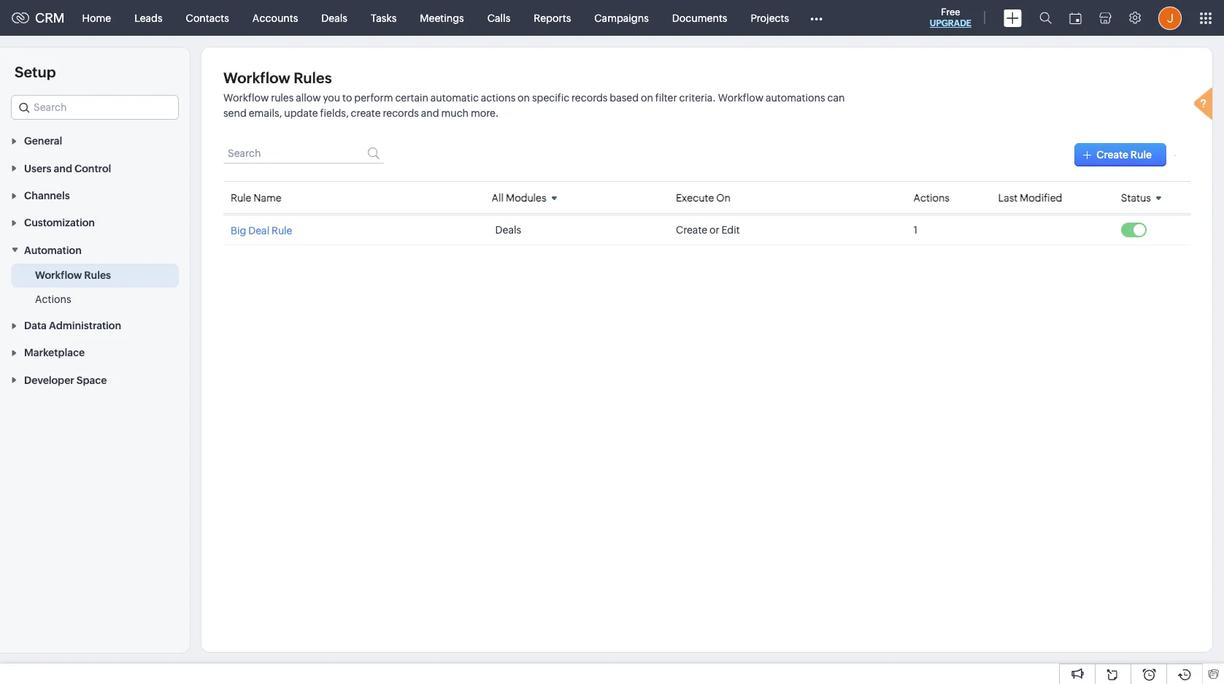 Task type: describe. For each thing, give the bounding box(es) containing it.
crm
[[35, 10, 65, 26]]

1
[[914, 224, 918, 236]]

contacts
[[186, 12, 229, 24]]

developer space button
[[0, 366, 190, 393]]

marketplace button
[[0, 339, 190, 366]]

big deal rule link
[[231, 224, 292, 237]]

Other Modules field
[[801, 6, 832, 30]]

All Modules field
[[492, 188, 563, 207]]

developer space
[[24, 374, 107, 386]]

2 on from the left
[[641, 92, 653, 104]]

automatic
[[431, 92, 479, 104]]

data
[[24, 320, 47, 332]]

campaigns link
[[583, 0, 661, 35]]

control
[[74, 163, 111, 174]]

rule inside "link"
[[272, 225, 292, 237]]

crm link
[[12, 10, 65, 26]]

deal
[[248, 225, 270, 237]]

profile image
[[1159, 6, 1182, 30]]

perform
[[354, 92, 393, 104]]

1 horizontal spatial rules
[[294, 69, 332, 86]]

to
[[342, 92, 352, 104]]

update
[[284, 107, 318, 119]]

rules
[[271, 92, 294, 104]]

1 on from the left
[[518, 92, 530, 104]]

meetings link
[[408, 0, 476, 35]]

specific
[[532, 92, 570, 104]]

leads link
[[123, 0, 174, 35]]

name
[[253, 192, 282, 203]]

modules
[[506, 192, 547, 204]]

customization
[[24, 217, 95, 229]]

create rule
[[1097, 149, 1152, 161]]

marketplace
[[24, 347, 85, 359]]

tasks
[[371, 12, 397, 24]]

you
[[323, 92, 340, 104]]

actions
[[481, 92, 516, 104]]

rule name
[[231, 192, 282, 203]]

Status field
[[1121, 188, 1167, 207]]

0 horizontal spatial records
[[383, 107, 419, 119]]

calendar image
[[1070, 12, 1082, 24]]

automations
[[766, 92, 825, 104]]

status
[[1121, 192, 1151, 204]]

upgrade
[[930, 18, 972, 28]]

create or edit
[[676, 224, 740, 236]]

users and control button
[[0, 154, 190, 182]]

actions link
[[35, 292, 71, 306]]

developer
[[24, 374, 74, 386]]

search element
[[1031, 0, 1061, 36]]

certain
[[395, 92, 429, 104]]

and inside workflow rules allow you to perform certain automatic actions on specific records based on filter criteria. workflow automations can send emails, update fields, create records and much more.
[[421, 107, 439, 119]]

and inside users and control dropdown button
[[54, 163, 72, 174]]

actions inside automation region
[[35, 293, 71, 305]]

projects
[[751, 12, 789, 24]]

more.
[[471, 107, 499, 119]]

campaigns
[[594, 12, 649, 24]]

workflow rules allow you to perform certain automatic actions on specific records based on filter criteria. workflow automations can send emails, update fields, create records and much more.
[[223, 92, 845, 119]]

all modules
[[492, 192, 547, 204]]

0 horizontal spatial rule
[[231, 192, 251, 203]]

create menu element
[[995, 0, 1031, 35]]

documents link
[[661, 0, 739, 35]]

modified
[[1020, 192, 1063, 203]]

free
[[941, 7, 960, 18]]



Task type: locate. For each thing, give the bounding box(es) containing it.
actions down 'workflow rules' link
[[35, 293, 71, 305]]

workflow rules up actions link on the top left
[[35, 269, 111, 281]]

actions
[[914, 192, 950, 203], [35, 293, 71, 305]]

1 horizontal spatial workflow rules
[[223, 69, 332, 86]]

accounts
[[252, 12, 298, 24]]

1 horizontal spatial and
[[421, 107, 439, 119]]

search text field down 'update' on the left top of page
[[223, 143, 384, 164]]

2 vertical spatial rule
[[272, 225, 292, 237]]

search text field up general dropdown button
[[12, 96, 178, 119]]

emails,
[[249, 107, 282, 119]]

0 vertical spatial actions
[[914, 192, 950, 203]]

calls
[[487, 12, 511, 24]]

actions up 1 at the right top of page
[[914, 192, 950, 203]]

on left filter
[[641, 92, 653, 104]]

much
[[441, 107, 469, 119]]

documents
[[672, 12, 727, 24]]

deals left tasks link
[[321, 12, 347, 24]]

channels
[[24, 190, 70, 202]]

accounts link
[[241, 0, 310, 35]]

and
[[421, 107, 439, 119], [54, 163, 72, 174]]

1 vertical spatial create
[[676, 224, 708, 236]]

setup
[[15, 64, 56, 80]]

Search text field
[[12, 96, 178, 119], [223, 143, 384, 164]]

automation
[[24, 244, 82, 256]]

0 horizontal spatial create
[[676, 224, 708, 236]]

deals down all
[[495, 224, 521, 236]]

workflow inside automation region
[[35, 269, 82, 281]]

last
[[998, 192, 1018, 203]]

on
[[716, 192, 731, 203]]

create for create rule
[[1097, 149, 1129, 161]]

rule up the status field
[[1131, 149, 1152, 161]]

0 vertical spatial and
[[421, 107, 439, 119]]

all
[[492, 192, 504, 204]]

workflow up send
[[223, 92, 269, 104]]

0 vertical spatial rules
[[294, 69, 332, 86]]

deals link
[[310, 0, 359, 35]]

home
[[82, 12, 111, 24]]

big
[[231, 225, 246, 237]]

can
[[828, 92, 845, 104]]

last modified
[[998, 192, 1063, 203]]

projects link
[[739, 0, 801, 35]]

workflow up actions link on the top left
[[35, 269, 82, 281]]

reports link
[[522, 0, 583, 35]]

rule right deal
[[272, 225, 292, 237]]

create menu image
[[1004, 9, 1022, 27]]

data administration button
[[0, 312, 190, 339]]

create
[[351, 107, 381, 119]]

1 vertical spatial rules
[[84, 269, 111, 281]]

0 vertical spatial rule
[[1131, 149, 1152, 161]]

1 vertical spatial deals
[[495, 224, 521, 236]]

rule inside button
[[1131, 149, 1152, 161]]

1 horizontal spatial on
[[641, 92, 653, 104]]

1 vertical spatial workflow rules
[[35, 269, 111, 281]]

0 horizontal spatial deals
[[321, 12, 347, 24]]

fields,
[[320, 107, 349, 119]]

rules inside automation region
[[84, 269, 111, 281]]

profile element
[[1150, 0, 1191, 35]]

0 horizontal spatial workflow rules
[[35, 269, 111, 281]]

calls link
[[476, 0, 522, 35]]

workflow up rules
[[223, 69, 290, 86]]

create inside button
[[1097, 149, 1129, 161]]

0 vertical spatial search text field
[[12, 96, 178, 119]]

contacts link
[[174, 0, 241, 35]]

0 horizontal spatial actions
[[35, 293, 71, 305]]

rules up allow
[[294, 69, 332, 86]]

create rule button
[[1075, 143, 1167, 166]]

administration
[[49, 320, 121, 332]]

0 vertical spatial create
[[1097, 149, 1129, 161]]

deals inside 'link'
[[321, 12, 347, 24]]

1 vertical spatial rule
[[231, 192, 251, 203]]

or
[[710, 224, 720, 236]]

1 horizontal spatial records
[[572, 92, 608, 104]]

general
[[24, 135, 62, 147]]

search image
[[1040, 12, 1052, 24]]

None field
[[11, 95, 179, 120]]

allow
[[296, 92, 321, 104]]

0 horizontal spatial and
[[54, 163, 72, 174]]

meetings
[[420, 12, 464, 24]]

space
[[77, 374, 107, 386]]

free upgrade
[[930, 7, 972, 28]]

based
[[610, 92, 639, 104]]

filter
[[655, 92, 677, 104]]

workflow
[[223, 69, 290, 86], [223, 92, 269, 104], [718, 92, 764, 104], [35, 269, 82, 281]]

records left based
[[572, 92, 608, 104]]

automation button
[[0, 236, 190, 263]]

send
[[223, 107, 247, 119]]

home link
[[71, 0, 123, 35]]

leads
[[134, 12, 163, 24]]

data administration
[[24, 320, 121, 332]]

0 horizontal spatial on
[[518, 92, 530, 104]]

1 horizontal spatial actions
[[914, 192, 950, 203]]

automation region
[[0, 263, 190, 312]]

create for create or edit
[[676, 224, 708, 236]]

1 vertical spatial actions
[[35, 293, 71, 305]]

reports
[[534, 12, 571, 24]]

and down certain
[[421, 107, 439, 119]]

0 vertical spatial deals
[[321, 12, 347, 24]]

customization button
[[0, 209, 190, 236]]

users
[[24, 163, 51, 174]]

1 horizontal spatial rule
[[272, 225, 292, 237]]

edit
[[722, 224, 740, 236]]

1 horizontal spatial search text field
[[223, 143, 384, 164]]

users and control
[[24, 163, 111, 174]]

workflow rules inside automation region
[[35, 269, 111, 281]]

1 horizontal spatial deals
[[495, 224, 521, 236]]

general button
[[0, 127, 190, 154]]

1 vertical spatial records
[[383, 107, 419, 119]]

2 horizontal spatial rule
[[1131, 149, 1152, 161]]

big deal rule
[[231, 225, 292, 237]]

create
[[1097, 149, 1129, 161], [676, 224, 708, 236]]

0 vertical spatial workflow rules
[[223, 69, 332, 86]]

1 vertical spatial and
[[54, 163, 72, 174]]

on right actions at the top left of the page
[[518, 92, 530, 104]]

workflow rules up rules
[[223, 69, 332, 86]]

rule
[[1131, 149, 1152, 161], [231, 192, 251, 203], [272, 225, 292, 237]]

0 vertical spatial records
[[572, 92, 608, 104]]

execute on
[[676, 192, 731, 203]]

tasks link
[[359, 0, 408, 35]]

records down certain
[[383, 107, 419, 119]]

0 horizontal spatial search text field
[[12, 96, 178, 119]]

execute
[[676, 192, 714, 203]]

criteria.
[[679, 92, 716, 104]]

1 horizontal spatial create
[[1097, 149, 1129, 161]]

1 vertical spatial search text field
[[223, 143, 384, 164]]

0 horizontal spatial rules
[[84, 269, 111, 281]]

workflow right the criteria.
[[718, 92, 764, 104]]

and right 'users' at the left top of the page
[[54, 163, 72, 174]]

channels button
[[0, 182, 190, 209]]

rule left name
[[231, 192, 251, 203]]

create up status
[[1097, 149, 1129, 161]]

rules down automation dropdown button
[[84, 269, 111, 281]]

create left or
[[676, 224, 708, 236]]

on
[[518, 92, 530, 104], [641, 92, 653, 104]]

workflow rules link
[[35, 268, 111, 282]]



Task type: vqa. For each thing, say whether or not it's contained in the screenshot.
text field
no



